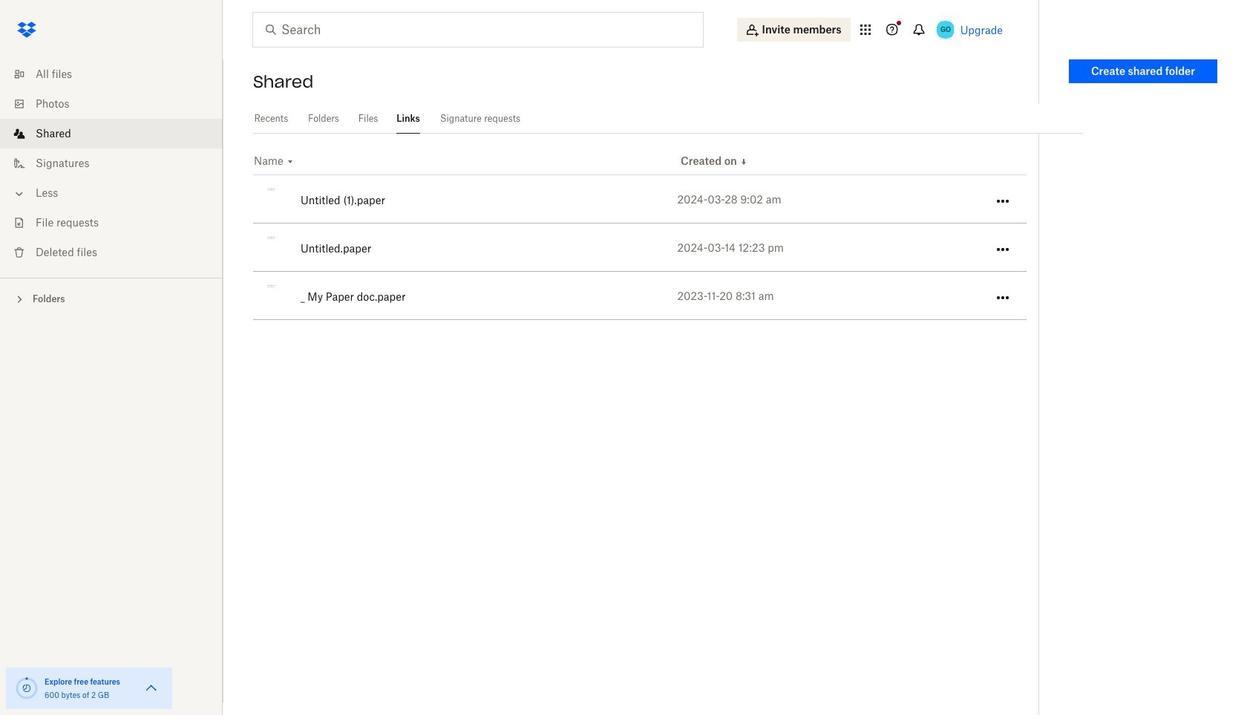 Task type: locate. For each thing, give the bounding box(es) containing it.
list
[[0, 51, 223, 278]]

0 horizontal spatial template stateless image
[[286, 157, 295, 166]]

template stateless image
[[740, 157, 749, 166], [286, 157, 295, 166]]

1 horizontal spatial template stateless image
[[740, 157, 749, 166]]

more actions image
[[995, 192, 1012, 210]]

list item
[[0, 119, 223, 149]]

dropbox image
[[12, 15, 42, 45]]

tab list
[[253, 104, 1084, 134]]



Task type: vqa. For each thing, say whether or not it's contained in the screenshot.
the Dropbox image in the top of the page
yes



Task type: describe. For each thing, give the bounding box(es) containing it.
_ my paper doc.paper image
[[265, 285, 289, 309]]

2 template stateless image from the left
[[286, 157, 295, 166]]

Search in folder "Dropbox" text field
[[282, 21, 673, 39]]

less image
[[12, 186, 27, 201]]

untitled (1).paper image
[[265, 189, 289, 212]]

quota usage image
[[15, 677, 39, 700]]

quota usage progress bar
[[15, 677, 39, 700]]

1 template stateless image from the left
[[740, 157, 749, 166]]

untitled.paper image
[[265, 237, 289, 261]]



